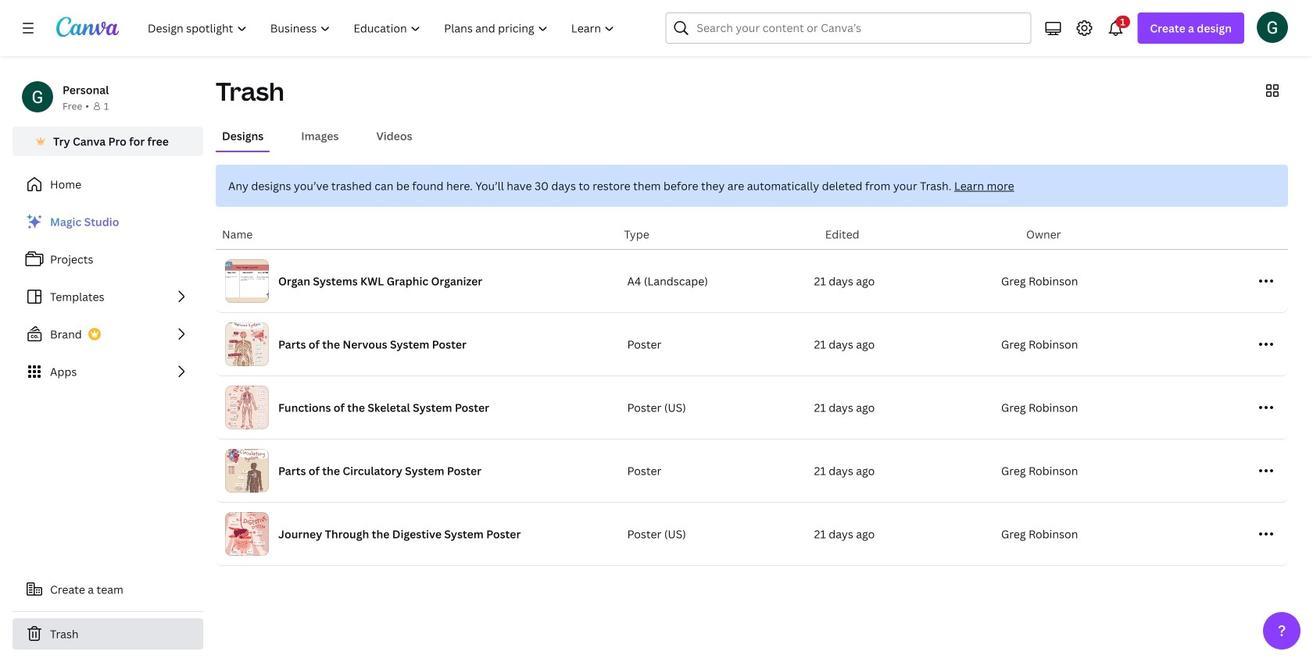 Task type: vqa. For each thing, say whether or not it's contained in the screenshot.
Trash
no



Task type: locate. For each thing, give the bounding box(es) containing it.
greg robinson image
[[1257, 12, 1288, 43]]

list
[[13, 206, 203, 388]]

None search field
[[666, 13, 1031, 44]]



Task type: describe. For each thing, give the bounding box(es) containing it.
top level navigation element
[[138, 13, 628, 44]]

Search search field
[[697, 13, 1000, 43]]



